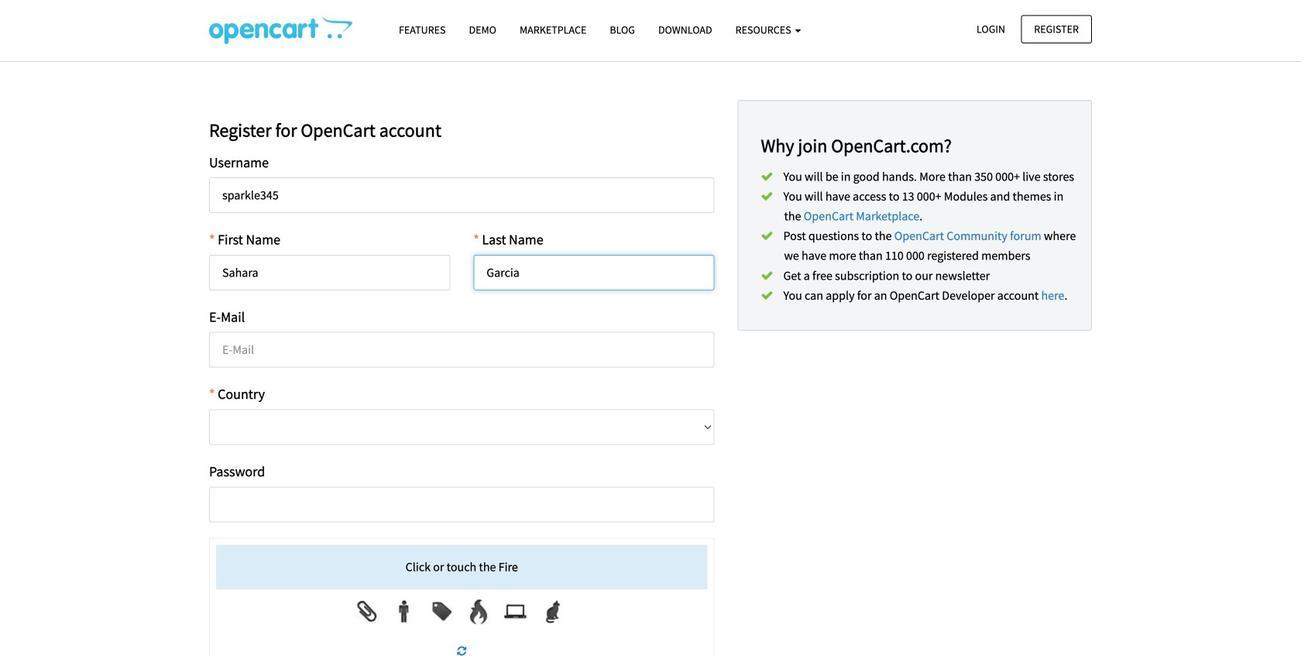 Task type: vqa. For each thing, say whether or not it's contained in the screenshot.
6th star light image from right
no



Task type: describe. For each thing, give the bounding box(es) containing it.
First Name text field
[[209, 255, 450, 290]]

E-Mail text field
[[209, 332, 715, 368]]

Last Name text field
[[474, 255, 715, 290]]

Username text field
[[209, 178, 715, 213]]



Task type: locate. For each thing, give the bounding box(es) containing it.
refresh image
[[457, 646, 467, 656]]

None password field
[[209, 487, 715, 522]]

opencart - account register image
[[209, 16, 353, 44]]



